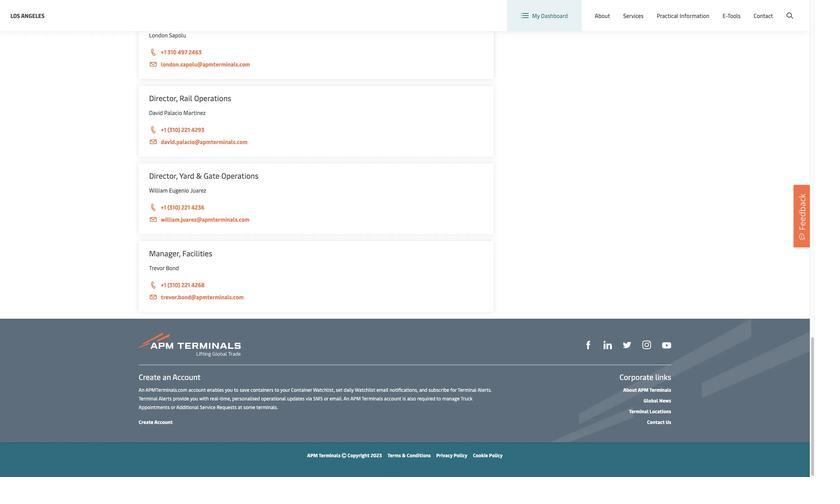 Task type: locate. For each thing, give the bounding box(es) containing it.
apm down corporate links
[[638, 387, 649, 394]]

ⓒ
[[342, 452, 346, 459]]

+1 310 497 2463
[[161, 48, 202, 56]]

contact us link
[[647, 419, 671, 426]]

about
[[595, 12, 610, 19], [623, 387, 637, 394]]

(310) down william eugenio juarez
[[167, 204, 180, 211]]

email
[[377, 387, 388, 394]]

1 vertical spatial an
[[344, 396, 349, 402]]

4 +1 from the top
[[161, 281, 166, 289]]

london.sapolu@apmterminals.com link
[[149, 60, 483, 69]]

0 vertical spatial global
[[676, 6, 692, 14]]

create down 'appointments'
[[139, 419, 153, 426]]

terms & conditions
[[388, 452, 431, 459]]

director, up david
[[149, 93, 178, 103]]

(310) for yard
[[167, 204, 180, 211]]

0 vertical spatial account
[[189, 387, 206, 394]]

0 horizontal spatial &
[[196, 171, 202, 181]]

2 horizontal spatial to
[[436, 396, 441, 402]]

1 horizontal spatial policy
[[489, 452, 503, 459]]

terminals.
[[256, 404, 278, 411]]

policy right cookie
[[489, 452, 503, 459]]

1 vertical spatial &
[[402, 452, 406, 459]]

director, yard & gate operations
[[149, 171, 259, 181]]

watchlist,
[[313, 387, 335, 394]]

you left the with
[[190, 396, 198, 402]]

angeles
[[21, 12, 45, 19]]

an down daily
[[344, 396, 349, 402]]

1 policy from the left
[[454, 452, 467, 459]]

& right terms
[[402, 452, 406, 459]]

1 horizontal spatial terminal
[[458, 387, 477, 394]]

1 horizontal spatial account
[[384, 396, 401, 402]]

221 left '4268'
[[181, 281, 190, 289]]

martinez
[[183, 109, 206, 117]]

0 horizontal spatial apm
[[307, 452, 318, 459]]

director, up william
[[149, 171, 178, 181]]

0 horizontal spatial terminals
[[319, 452, 341, 459]]

+1 (310) 221 4268
[[161, 281, 205, 289]]

1 vertical spatial global
[[644, 398, 658, 404]]

about for about apm terminals
[[623, 387, 637, 394]]

1 (310) from the top
[[167, 126, 180, 133]]

e-
[[723, 12, 728, 19]]

1 vertical spatial account
[[173, 372, 201, 382]]

+1 down william
[[161, 204, 166, 211]]

(310)
[[167, 126, 180, 133], [167, 204, 180, 211], [167, 281, 180, 289]]

0 horizontal spatial global
[[644, 398, 658, 404]]

terminal up 'appointments'
[[139, 396, 158, 402]]

or
[[324, 396, 328, 402], [171, 404, 175, 411]]

account down 'appointments'
[[154, 419, 173, 426]]

0 vertical spatial director,
[[149, 93, 178, 103]]

to down subscribe
[[436, 396, 441, 402]]

1 vertical spatial terminals
[[362, 396, 383, 402]]

terminals left "ⓒ"
[[319, 452, 341, 459]]

operations up martinez
[[194, 93, 231, 103]]

terminal down global news link
[[629, 408, 649, 415]]

3 221 from the top
[[181, 281, 190, 289]]

or down "alerts"
[[171, 404, 175, 411]]

global inside button
[[676, 6, 692, 14]]

1 vertical spatial create
[[139, 372, 161, 382]]

contact us
[[647, 419, 671, 426]]

containers
[[251, 387, 274, 394]]

switch
[[615, 6, 631, 14]]

provide
[[173, 396, 189, 402]]

221 inside "+1 (310) 221 4293" link
[[181, 126, 190, 133]]

shape link
[[584, 340, 593, 350]]

2 221 from the top
[[181, 204, 190, 211]]

some
[[243, 404, 255, 411]]

my dashboard button
[[521, 0, 568, 31]]

1 horizontal spatial terminals
[[362, 396, 383, 402]]

account left is
[[384, 396, 401, 402]]

+1 inside "link"
[[161, 281, 166, 289]]

practical
[[657, 12, 678, 19]]

3 (310) from the top
[[167, 281, 180, 289]]

create
[[759, 6, 775, 14], [139, 372, 161, 382], [139, 419, 153, 426]]

feedback
[[796, 194, 808, 230]]

1 vertical spatial about
[[623, 387, 637, 394]]

+1 (310) 221 4268 link
[[149, 281, 483, 290]]

david palacio martinez
[[149, 109, 206, 117]]

policy
[[454, 452, 467, 459], [489, 452, 503, 459]]

1 vertical spatial contact
[[647, 419, 665, 426]]

login
[[741, 6, 754, 14]]

0 horizontal spatial policy
[[454, 452, 467, 459]]

1 horizontal spatial about
[[623, 387, 637, 394]]

1 vertical spatial director,
[[149, 171, 178, 181]]

contact
[[754, 12, 773, 19], [647, 419, 665, 426]]

terminal locations link
[[629, 408, 671, 415]]

operations right gate
[[221, 171, 259, 181]]

0 vertical spatial terminal
[[458, 387, 477, 394]]

terminals up global news
[[650, 387, 671, 394]]

/
[[755, 6, 758, 14]]

+1 down trevor bond
[[161, 281, 166, 289]]

1 horizontal spatial contact
[[754, 12, 773, 19]]

0 vertical spatial &
[[196, 171, 202, 181]]

feedback button
[[794, 185, 811, 247]]

0 vertical spatial (310)
[[167, 126, 180, 133]]

about for about
[[595, 12, 610, 19]]

0 vertical spatial account
[[776, 6, 797, 14]]

global
[[676, 6, 692, 14], [644, 398, 658, 404]]

0 horizontal spatial to
[[234, 387, 239, 394]]

william.juarez@apmterminals.com
[[161, 216, 250, 223]]

eugenio
[[169, 187, 189, 194]]

youtube image
[[662, 343, 671, 349]]

login / create account link
[[728, 0, 797, 20]]

updates
[[287, 396, 305, 402]]

terminals
[[650, 387, 671, 394], [362, 396, 383, 402], [319, 452, 341, 459]]

director, for director, yard & gate operations
[[149, 171, 178, 181]]

contact for contact us
[[647, 419, 665, 426]]

0 horizontal spatial contact
[[647, 419, 665, 426]]

1 horizontal spatial &
[[402, 452, 406, 459]]

william.juarez@apmterminals.com link
[[149, 215, 483, 224]]

william
[[149, 187, 168, 194]]

about left switch
[[595, 12, 610, 19]]

services button
[[623, 0, 644, 31]]

trevor
[[149, 264, 165, 272]]

1 vertical spatial you
[[190, 396, 198, 402]]

to left save
[[234, 387, 239, 394]]

e-tools
[[723, 12, 741, 19]]

1 vertical spatial account
[[384, 396, 401, 402]]

create left an
[[139, 372, 161, 382]]

0 horizontal spatial terminal
[[139, 396, 158, 402]]

& right 'yard'
[[196, 171, 202, 181]]

0 vertical spatial you
[[225, 387, 233, 394]]

1 221 from the top
[[181, 126, 190, 133]]

terminal up truck
[[458, 387, 477, 394]]

0 vertical spatial about
[[595, 12, 610, 19]]

daily
[[344, 387, 354, 394]]

0 vertical spatial or
[[324, 396, 328, 402]]

cookie
[[473, 452, 488, 459]]

0 vertical spatial create
[[759, 6, 775, 14]]

0 vertical spatial terminals
[[650, 387, 671, 394]]

1 vertical spatial (310)
[[167, 204, 180, 211]]

0 horizontal spatial or
[[171, 404, 175, 411]]

david.palacio@apmterminals.com link
[[149, 138, 483, 146]]

2 vertical spatial (310)
[[167, 281, 180, 289]]

you
[[225, 387, 233, 394], [190, 396, 198, 402]]

0 horizontal spatial an
[[139, 387, 145, 394]]

personalised
[[232, 396, 260, 402]]

policy for privacy policy
[[454, 452, 467, 459]]

login / create account
[[741, 6, 797, 14]]

los
[[10, 12, 20, 19]]

global for global news
[[644, 398, 658, 404]]

1 horizontal spatial global
[[676, 6, 692, 14]]

los angeles link
[[10, 11, 45, 20]]

2 +1 from the top
[[161, 126, 166, 133]]

account right contact dropdown button
[[776, 6, 797, 14]]

contact button
[[754, 0, 773, 31]]

3 +1 from the top
[[161, 204, 166, 211]]

1 director, from the top
[[149, 93, 178, 103]]

create right /
[[759, 6, 775, 14]]

2 vertical spatial terminal
[[629, 408, 649, 415]]

2 vertical spatial 221
[[181, 281, 190, 289]]

director, for director, rail operations
[[149, 93, 178, 103]]

account up the with
[[189, 387, 206, 394]]

apmt footer logo image
[[139, 333, 241, 357]]

sapolu
[[169, 31, 186, 39]]

alerts.
[[478, 387, 492, 394]]

(310) down palacio
[[167, 126, 180, 133]]

0 horizontal spatial about
[[595, 12, 610, 19]]

1 vertical spatial 221
[[181, 204, 190, 211]]

2 (310) from the top
[[167, 204, 180, 211]]

account right an
[[173, 372, 201, 382]]

221 inside +1 (310) 221 4236 link
[[181, 204, 190, 211]]

2 director, from the top
[[149, 171, 178, 181]]

2 horizontal spatial terminal
[[629, 408, 649, 415]]

tools
[[728, 12, 741, 19]]

apm down daily
[[350, 396, 361, 402]]

to left your
[[275, 387, 279, 394]]

london.sapolu@apmterminals.com
[[161, 60, 250, 68]]

set
[[336, 387, 342, 394]]

221 for &
[[181, 204, 190, 211]]

2 vertical spatial create
[[139, 419, 153, 426]]

an up 'appointments'
[[139, 387, 145, 394]]

497
[[178, 48, 187, 56]]

0 horizontal spatial account
[[189, 387, 206, 394]]

fill 44 link
[[623, 340, 631, 350]]

0 vertical spatial contact
[[754, 12, 773, 19]]

+1 left '310'
[[161, 48, 166, 56]]

2 policy from the left
[[489, 452, 503, 459]]

2 horizontal spatial apm
[[638, 387, 649, 394]]

221 left 4293
[[181, 126, 190, 133]]

you tube link
[[662, 341, 671, 349]]

policy right 'privacy'
[[454, 452, 467, 459]]

information
[[680, 12, 710, 19]]

(310) inside "link"
[[167, 281, 180, 289]]

about down corporate
[[623, 387, 637, 394]]

time,
[[220, 396, 231, 402]]

apm left "ⓒ"
[[307, 452, 318, 459]]

operational
[[261, 396, 286, 402]]

1 horizontal spatial apm
[[350, 396, 361, 402]]

create for create an account
[[139, 372, 161, 382]]

yard
[[179, 171, 194, 181]]

terminals inside an apmterminals.com account enables you to save containers to your container watchlist, set daily watchlist email notifications, and subscribe for terminal alerts. terminal alerts provide you with real-time, personalised operational updates via sms or email. an apm terminals account is also required to manage truck appointments or additional service requests at some terminals.
[[362, 396, 383, 402]]

you up the time,
[[225, 387, 233, 394]]

apm inside an apmterminals.com account enables you to save containers to your container watchlist, set daily watchlist email notifications, and subscribe for terminal alerts. terminal alerts provide you with real-time, personalised operational updates via sms or email. an apm terminals account is also required to manage truck appointments or additional service requests at some terminals.
[[350, 396, 361, 402]]

(310) for facilities
[[167, 281, 180, 289]]

&
[[196, 171, 202, 181], [402, 452, 406, 459]]

221 left 4236
[[181, 204, 190, 211]]

or right sms
[[324, 396, 328, 402]]

0 horizontal spatial you
[[190, 396, 198, 402]]

0 vertical spatial apm
[[638, 387, 649, 394]]

1 vertical spatial apm
[[350, 396, 361, 402]]

0 vertical spatial operations
[[194, 93, 231, 103]]

privacy policy link
[[436, 452, 467, 459]]

news
[[659, 398, 671, 404]]

0 vertical spatial 221
[[181, 126, 190, 133]]

manager,
[[149, 248, 181, 259]]

1 +1 from the top
[[161, 48, 166, 56]]

(310) down 'bond' at the left of page
[[167, 281, 180, 289]]

1 horizontal spatial you
[[225, 387, 233, 394]]

terminals down watchlist
[[362, 396, 383, 402]]

global for global menu
[[676, 6, 692, 14]]

+1 down david
[[161, 126, 166, 133]]

corporate links
[[620, 372, 671, 382]]

create account link
[[139, 419, 173, 426]]



Task type: vqa. For each thing, say whether or not it's contained in the screenshot.
Global to the top
yes



Task type: describe. For each thing, give the bounding box(es) containing it.
at
[[238, 404, 242, 411]]

my
[[532, 12, 540, 19]]

facebook image
[[584, 341, 593, 350]]

+1 for director, rail operations
[[161, 126, 166, 133]]

director, rail operations
[[149, 93, 231, 103]]

an
[[163, 372, 171, 382]]

with
[[199, 396, 209, 402]]

2 vertical spatial apm
[[307, 452, 318, 459]]

cookie policy
[[473, 452, 503, 459]]

contact for contact
[[754, 12, 773, 19]]

juarez
[[190, 187, 206, 194]]

1 vertical spatial terminal
[[139, 396, 158, 402]]

+1 (310) 221 4293
[[161, 126, 204, 133]]

william eugenio juarez
[[149, 187, 206, 194]]

+1 (310) 221 4293 link
[[149, 126, 483, 135]]

trevor bond
[[149, 264, 179, 272]]

locations
[[650, 408, 671, 415]]

privacy
[[436, 452, 453, 459]]

linkedin image
[[604, 341, 612, 350]]

global news
[[644, 398, 671, 404]]

apm terminals ⓒ copyright 2023
[[307, 452, 382, 459]]

bond
[[166, 264, 179, 272]]

policy for cookie policy
[[489, 452, 503, 459]]

instagram link
[[643, 340, 651, 350]]

an apmterminals.com account enables you to save containers to your container watchlist, set daily watchlist email notifications, and subscribe for terminal alerts. terminal alerts provide you with real-time, personalised operational updates via sms or email. an apm terminals account is also required to manage truck appointments or additional service requests at some terminals.
[[139, 387, 492, 411]]

container
[[291, 387, 312, 394]]

create account
[[139, 419, 173, 426]]

global news link
[[644, 398, 671, 404]]

location
[[633, 6, 654, 14]]

instagram image
[[643, 341, 651, 350]]

1 vertical spatial operations
[[221, 171, 259, 181]]

terminal locations
[[629, 408, 671, 415]]

dashboard
[[541, 12, 568, 19]]

service
[[200, 404, 215, 411]]

trevor.bond@apmterminals.com link
[[149, 293, 483, 302]]

221 for operations
[[181, 126, 190, 133]]

+1 (310) 221 4236
[[161, 204, 204, 211]]

2 vertical spatial terminals
[[319, 452, 341, 459]]

4293
[[191, 126, 204, 133]]

4236
[[191, 204, 204, 211]]

manager, facilities
[[149, 248, 212, 259]]

notifications,
[[390, 387, 418, 394]]

+1 for manager, facilities
[[161, 281, 166, 289]]

david
[[149, 109, 163, 117]]

1 vertical spatial or
[[171, 404, 175, 411]]

twitter image
[[623, 341, 631, 350]]

appointments
[[139, 404, 170, 411]]

david.palacio@apmterminals.com
[[161, 138, 248, 146]]

via
[[306, 396, 312, 402]]

enables
[[207, 387, 224, 394]]

1 horizontal spatial an
[[344, 396, 349, 402]]

real-
[[210, 396, 220, 402]]

and
[[419, 387, 427, 394]]

terms
[[388, 452, 401, 459]]

about apm terminals link
[[623, 387, 671, 394]]

2 vertical spatial account
[[154, 419, 173, 426]]

watchlist
[[355, 387, 375, 394]]

conditions
[[407, 452, 431, 459]]

practical information
[[657, 12, 710, 19]]

310
[[167, 48, 177, 56]]

additional
[[176, 404, 199, 411]]

links
[[655, 372, 671, 382]]

global menu
[[676, 6, 708, 14]]

your
[[280, 387, 290, 394]]

facilities
[[182, 248, 212, 259]]

sms
[[313, 396, 323, 402]]

+1 (310) 221 4236 link
[[149, 203, 483, 212]]

cookie policy link
[[473, 452, 503, 459]]

about apm terminals
[[623, 387, 671, 394]]

2 horizontal spatial terminals
[[650, 387, 671, 394]]

+1 310 497 2463 link
[[149, 48, 483, 57]]

(310) for rail
[[167, 126, 180, 133]]

1 horizontal spatial to
[[275, 387, 279, 394]]

terms & conditions link
[[388, 452, 431, 459]]

0 vertical spatial an
[[139, 387, 145, 394]]

alerts
[[159, 396, 172, 402]]

required
[[417, 396, 435, 402]]

rail
[[180, 93, 192, 103]]

privacy policy
[[436, 452, 467, 459]]

gate
[[204, 171, 220, 181]]

+1 for director, yard & gate operations
[[161, 204, 166, 211]]

create for create account
[[139, 419, 153, 426]]

save
[[240, 387, 249, 394]]

services
[[623, 12, 644, 19]]

us
[[666, 419, 671, 426]]

221 inside the +1 (310) 221 4268 "link"
[[181, 281, 190, 289]]

my dashboard
[[532, 12, 568, 19]]

1 horizontal spatial or
[[324, 396, 328, 402]]

switch location button
[[604, 6, 654, 14]]

create an account
[[139, 372, 201, 382]]

truck
[[461, 396, 473, 402]]

2463
[[189, 48, 202, 56]]

corporate
[[620, 372, 654, 382]]

about button
[[595, 0, 610, 31]]



